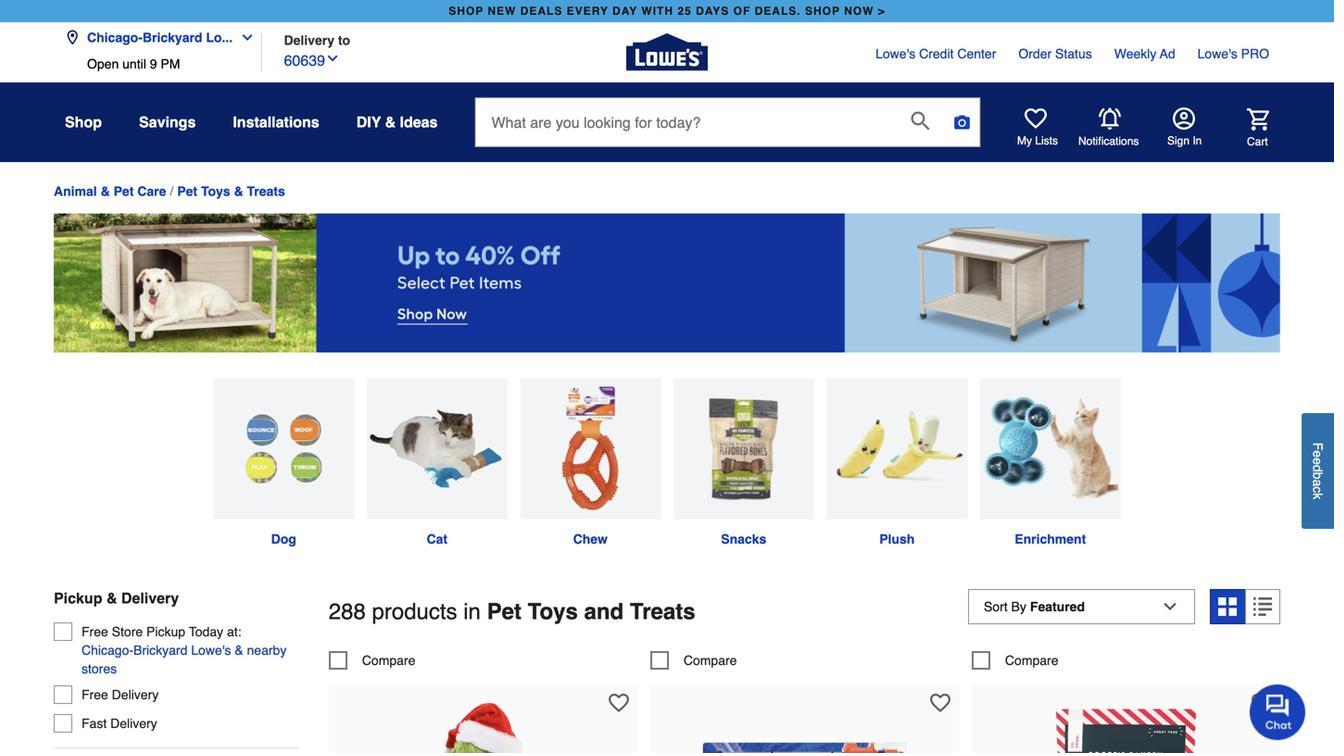 Task type: locate. For each thing, give the bounding box(es) containing it.
1 horizontal spatial pickup
[[146, 625, 185, 640]]

chevron down image left the delivery to
[[233, 30, 255, 45]]

free down stores
[[82, 688, 108, 703]]

cat link
[[361, 379, 514, 549]]

camera image
[[953, 113, 972, 132]]

lowe's for lowe's pro
[[1198, 46, 1238, 61]]

e
[[1311, 451, 1326, 458], [1311, 458, 1326, 465]]

ad
[[1160, 46, 1176, 61]]

compare inside 5013807809 element
[[684, 653, 737, 668]]

delivery
[[284, 33, 335, 48], [121, 590, 179, 607], [112, 688, 159, 703], [110, 717, 157, 731]]

cat
[[427, 532, 448, 547]]

1 vertical spatial treats
[[630, 599, 696, 625]]

0 horizontal spatial heart outline image
[[609, 693, 629, 714]]

dog link
[[207, 379, 361, 549]]

60639 button
[[284, 48, 340, 72]]

toys left 'and'
[[528, 599, 578, 625]]

& inside chicago-brickyard lowe's & nearby stores
[[235, 643, 243, 658]]

lowe's inside chicago-brickyard lowe's & nearby stores
[[191, 643, 231, 658]]

of
[[734, 5, 751, 18]]

free delivery
[[82, 688, 159, 703]]

toys right /
[[201, 184, 230, 199]]

nerf 16in dog tennis ball blaster blue plastic bpa-free interactive image
[[703, 694, 907, 754]]

animal & pet care / pet toys & treats
[[54, 184, 285, 199]]

pickup up chicago-brickyard lowe's & nearby stores
[[146, 625, 185, 640]]

1 horizontal spatial chevron down image
[[325, 51, 340, 66]]

toys inside "animal & pet care / pet toys & treats"
[[201, 184, 230, 199]]

lowe's
[[876, 46, 916, 61], [1198, 46, 1238, 61], [191, 643, 231, 658]]

brickyard down free store pickup today at:
[[134, 643, 188, 658]]

None search field
[[475, 97, 981, 165]]

order
[[1019, 46, 1052, 61]]

Search Query text field
[[476, 98, 897, 146]]

0 vertical spatial treats
[[247, 184, 285, 199]]

free left store
[[82, 625, 108, 640]]

0 horizontal spatial treats
[[247, 184, 285, 199]]

chicago- inside chicago-brickyard lowe's & nearby stores
[[82, 643, 134, 658]]

0 vertical spatial free
[[82, 625, 108, 640]]

free store pickup today at:
[[82, 625, 241, 640]]

pickup
[[54, 590, 102, 607], [146, 625, 185, 640]]

1 horizontal spatial treats
[[630, 599, 696, 625]]

/
[[170, 184, 174, 199]]

0 vertical spatial chicago-
[[87, 30, 143, 45]]

1 free from the top
[[82, 625, 108, 640]]

shop left new
[[449, 5, 484, 18]]

1 horizontal spatial lowe's
[[876, 46, 916, 61]]

brickyard inside button
[[143, 30, 203, 45]]

lowe's for lowe's credit center
[[876, 46, 916, 61]]

lowe's down today
[[191, 643, 231, 658]]

1 horizontal spatial heart outline image
[[1252, 693, 1273, 714]]

0 horizontal spatial lowe's
[[191, 643, 231, 658]]

pet right /
[[177, 184, 197, 199]]

0 horizontal spatial chevron down image
[[233, 30, 255, 45]]

lowe's home improvement lists image
[[1025, 108, 1047, 130]]

e up b
[[1311, 458, 1326, 465]]

e up d on the right bottom
[[1311, 451, 1326, 458]]

compare inside 5013814729 element
[[1006, 653, 1059, 668]]

0 horizontal spatial compare
[[362, 653, 416, 668]]

0 vertical spatial brickyard
[[143, 30, 203, 45]]

installations button
[[233, 106, 320, 139]]

lowe's left pro
[[1198, 46, 1238, 61]]

pet
[[114, 184, 134, 199], [177, 184, 197, 199], [487, 599, 522, 625]]

lowe's home improvement account image
[[1174, 108, 1196, 130]]

2 free from the top
[[82, 688, 108, 703]]

0 vertical spatial pickup
[[54, 590, 102, 607]]

1 vertical spatial chicago-
[[82, 643, 134, 658]]

treats up 5013807809 element
[[630, 599, 696, 625]]

treats
[[247, 184, 285, 199], [630, 599, 696, 625]]

& for delivery
[[107, 590, 117, 607]]

days
[[696, 5, 730, 18]]

free for free store pickup today at:
[[82, 625, 108, 640]]

& for ideas
[[385, 114, 396, 131]]

lists
[[1036, 134, 1059, 147]]

0 vertical spatial toys
[[201, 184, 230, 199]]

0 horizontal spatial shop
[[449, 5, 484, 18]]

pet toys & treats pet type cat image
[[367, 379, 508, 520]]

treats down installations button
[[247, 184, 285, 199]]

chicago- inside button
[[87, 30, 143, 45]]

0 horizontal spatial toys
[[201, 184, 230, 199]]

advertisement region
[[54, 214, 1281, 356]]

& right the diy
[[385, 114, 396, 131]]

animal & pet care link
[[54, 184, 166, 199]]

shop left now
[[805, 5, 841, 18]]

chevron down image down to
[[325, 51, 340, 66]]

brickyard inside chicago-brickyard lowe's & nearby stores
[[134, 643, 188, 658]]

compare
[[362, 653, 416, 668], [684, 653, 737, 668], [1006, 653, 1059, 668]]

1 vertical spatial free
[[82, 688, 108, 703]]

60639
[[284, 52, 325, 69]]

lowe's home improvement cart image
[[1248, 108, 1270, 130]]

1 horizontal spatial shop
[[805, 5, 841, 18]]

notifications
[[1079, 135, 1140, 148]]

chicago-
[[87, 30, 143, 45], [82, 643, 134, 658]]

brickyard up pm
[[143, 30, 203, 45]]

f e e d b a c k button
[[1302, 413, 1335, 529]]

my
[[1018, 134, 1033, 147]]

snacks
[[721, 532, 767, 547]]

0 horizontal spatial pet
[[114, 184, 134, 199]]

heart outline image
[[609, 693, 629, 714], [1252, 693, 1273, 714]]

2 horizontal spatial lowe's
[[1198, 46, 1238, 61]]

at:
[[227, 625, 241, 640]]

0 vertical spatial chevron down image
[[233, 30, 255, 45]]

pet toys & treats pet type dog image
[[213, 379, 354, 520]]

status
[[1056, 46, 1093, 61]]

&
[[385, 114, 396, 131], [101, 184, 110, 199], [234, 184, 243, 199], [107, 590, 117, 607], [235, 643, 243, 658]]

lowe's left credit
[[876, 46, 916, 61]]

chicago- for chicago-brickyard lo...
[[87, 30, 143, 45]]

1 vertical spatial brickyard
[[134, 643, 188, 658]]

1 vertical spatial toys
[[528, 599, 578, 625]]

chevron down image
[[233, 30, 255, 45], [325, 51, 340, 66]]

a
[[1311, 480, 1326, 487]]

pet toys & treats type chew image
[[520, 379, 661, 520]]

& inside button
[[385, 114, 396, 131]]

pet right in
[[487, 599, 522, 625]]

25
[[678, 5, 692, 18]]

lowe's home improvement logo image
[[627, 12, 708, 93]]

snacks link
[[667, 379, 821, 549]]

weekly ad link
[[1115, 44, 1176, 63]]

2 e from the top
[[1311, 458, 1326, 465]]

lowe's pro
[[1198, 46, 1270, 61]]

chicago- up stores
[[82, 643, 134, 658]]

deals.
[[755, 5, 801, 18]]

sign
[[1168, 134, 1190, 147]]

pickup up stores
[[54, 590, 102, 607]]

c
[[1311, 487, 1326, 493]]

compare inside '5013549137' element
[[362, 653, 416, 668]]

enrichment link
[[974, 379, 1128, 549]]

weekly ad
[[1115, 46, 1176, 61]]

1 compare from the left
[[362, 653, 416, 668]]

pro
[[1242, 46, 1270, 61]]

delivery up free store pickup today at:
[[121, 590, 179, 607]]

fast delivery
[[82, 717, 157, 731]]

& up store
[[107, 590, 117, 607]]

pet toys & treats type enrichment image
[[980, 379, 1121, 520]]

petco holiday tails a pickled present with squeaker plush chew dog toy image
[[381, 694, 585, 754]]

& down at:
[[235, 643, 243, 658]]

2 horizontal spatial compare
[[1006, 653, 1059, 668]]

3 compare from the left
[[1006, 653, 1059, 668]]

1 vertical spatial chevron down image
[[325, 51, 340, 66]]

savings button
[[139, 106, 196, 139]]

1 horizontal spatial compare
[[684, 653, 737, 668]]

toys
[[201, 184, 230, 199], [528, 599, 578, 625]]

2 compare from the left
[[684, 653, 737, 668]]

& for pet
[[101, 184, 110, 199]]

lo...
[[206, 30, 233, 45]]

chicago- up the open
[[87, 30, 143, 45]]

shop new deals every day with 25 days of deals. shop now >
[[449, 5, 886, 18]]

& right animal
[[101, 184, 110, 199]]

shop
[[65, 114, 102, 131]]

pet left 'care'
[[114, 184, 134, 199]]



Task type: vqa. For each thing, say whether or not it's contained in the screenshot.
CHICAGO-BRICKYARD LO... button
yes



Task type: describe. For each thing, give the bounding box(es) containing it.
diy
[[357, 114, 381, 131]]

d
[[1311, 465, 1326, 472]]

chicago-brickyard lo... button
[[65, 19, 262, 57]]

2 heart outline image from the left
[[1252, 693, 1273, 714]]

now
[[845, 5, 875, 18]]

5013549137 element
[[329, 652, 416, 670]]

lowe's home improvement notification center image
[[1099, 108, 1122, 130]]

diy & ideas button
[[357, 106, 438, 139]]

treats inside "animal & pet care / pet toys & treats"
[[247, 184, 285, 199]]

to
[[338, 33, 350, 48]]

order status link
[[1019, 44, 1093, 63]]

5013807809 element
[[651, 652, 737, 670]]

lowe's credit center
[[876, 46, 997, 61]]

1 e from the top
[[1311, 451, 1326, 458]]

heart outline image
[[931, 693, 951, 714]]

plush
[[880, 532, 915, 547]]

in
[[1193, 134, 1203, 147]]

pet toys & treats link
[[177, 184, 285, 199]]

1 heart outline image from the left
[[609, 693, 629, 714]]

brickyard for lowe's
[[134, 643, 188, 658]]

lowe's credit center link
[[876, 44, 997, 63]]

sign in
[[1168, 134, 1203, 147]]

288
[[329, 599, 366, 625]]

products
[[372, 599, 458, 625]]

compare for 5013814729 element
[[1006, 653, 1059, 668]]

1 horizontal spatial pet
[[177, 184, 197, 199]]

1 shop from the left
[[449, 5, 484, 18]]

search image
[[912, 111, 930, 130]]

in
[[464, 599, 481, 625]]

0 horizontal spatial pickup
[[54, 590, 102, 607]]

nearby
[[247, 643, 287, 658]]

b
[[1311, 472, 1326, 480]]

my lists link
[[1018, 108, 1059, 148]]

cart
[[1248, 135, 1269, 148]]

lowe's pro link
[[1198, 44, 1270, 63]]

chevron down image inside "60639" button
[[325, 51, 340, 66]]

day
[[613, 5, 638, 18]]

delivery to
[[284, 33, 350, 48]]

free for free delivery
[[82, 688, 108, 703]]

5013814729 element
[[972, 652, 1059, 670]]

credit
[[920, 46, 954, 61]]

& right /
[[234, 184, 243, 199]]

chew link
[[514, 379, 667, 549]]

shop button
[[65, 106, 102, 139]]

list view image
[[1254, 598, 1273, 616]]

pickup & delivery
[[54, 590, 179, 607]]

pm
[[161, 57, 180, 71]]

every
[[567, 5, 609, 18]]

k
[[1311, 493, 1326, 500]]

new
[[488, 5, 517, 18]]

until
[[122, 57, 146, 71]]

installations
[[233, 114, 320, 131]]

delivery down free delivery
[[110, 717, 157, 731]]

care
[[137, 184, 166, 199]]

order status
[[1019, 46, 1093, 61]]

with
[[642, 5, 674, 18]]

deals
[[521, 5, 563, 18]]

shop new deals every day with 25 days of deals. shop now > link
[[445, 0, 890, 22]]

diy & ideas
[[357, 114, 438, 131]]

fast
[[82, 717, 107, 731]]

delivery up fast delivery
[[112, 688, 159, 703]]

chicago-brickyard lo...
[[87, 30, 233, 45]]

pet toys & treats type plush image
[[827, 379, 968, 520]]

sign in button
[[1168, 108, 1203, 148]]

compare for '5013549137' element
[[362, 653, 416, 668]]

9
[[150, 57, 157, 71]]

enrichment
[[1015, 532, 1087, 547]]

pet toys & treats type snacks image
[[674, 379, 815, 520]]

my lists
[[1018, 134, 1059, 147]]

chicago-brickyard lowe's & nearby stores
[[82, 643, 287, 677]]

today
[[189, 625, 223, 640]]

2 horizontal spatial pet
[[487, 599, 522, 625]]

stores
[[82, 662, 117, 677]]

savings
[[139, 114, 196, 131]]

f e e d b a c k
[[1311, 443, 1326, 500]]

center
[[958, 46, 997, 61]]

delivery up "60639"
[[284, 33, 335, 48]]

2 shop from the left
[[805, 5, 841, 18]]

bocce's bakery snacks for dog peanut butter flavor image
[[1025, 694, 1229, 754]]

ideas
[[400, 114, 438, 131]]

location image
[[65, 30, 80, 45]]

open until 9 pm
[[87, 57, 180, 71]]

1 horizontal spatial toys
[[528, 599, 578, 625]]

dog
[[271, 532, 296, 547]]

1 vertical spatial pickup
[[146, 625, 185, 640]]

288 products in pet toys and treats
[[329, 599, 696, 625]]

chicago- for chicago-brickyard lowe's & nearby stores
[[82, 643, 134, 658]]

open
[[87, 57, 119, 71]]

grid view image
[[1219, 598, 1237, 616]]

store
[[112, 625, 143, 640]]

plush link
[[821, 379, 974, 549]]

chat invite button image
[[1250, 684, 1307, 741]]

>
[[879, 5, 886, 18]]

and
[[584, 599, 624, 625]]

f
[[1311, 443, 1326, 451]]

animal
[[54, 184, 97, 199]]

chicago-brickyard lowe's & nearby stores button
[[82, 642, 299, 679]]

chew
[[573, 532, 608, 547]]

compare for 5013807809 element
[[684, 653, 737, 668]]

cart button
[[1222, 108, 1270, 149]]

chevron down image inside chicago-brickyard lo... button
[[233, 30, 255, 45]]

weekly
[[1115, 46, 1157, 61]]

brickyard for lo...
[[143, 30, 203, 45]]



